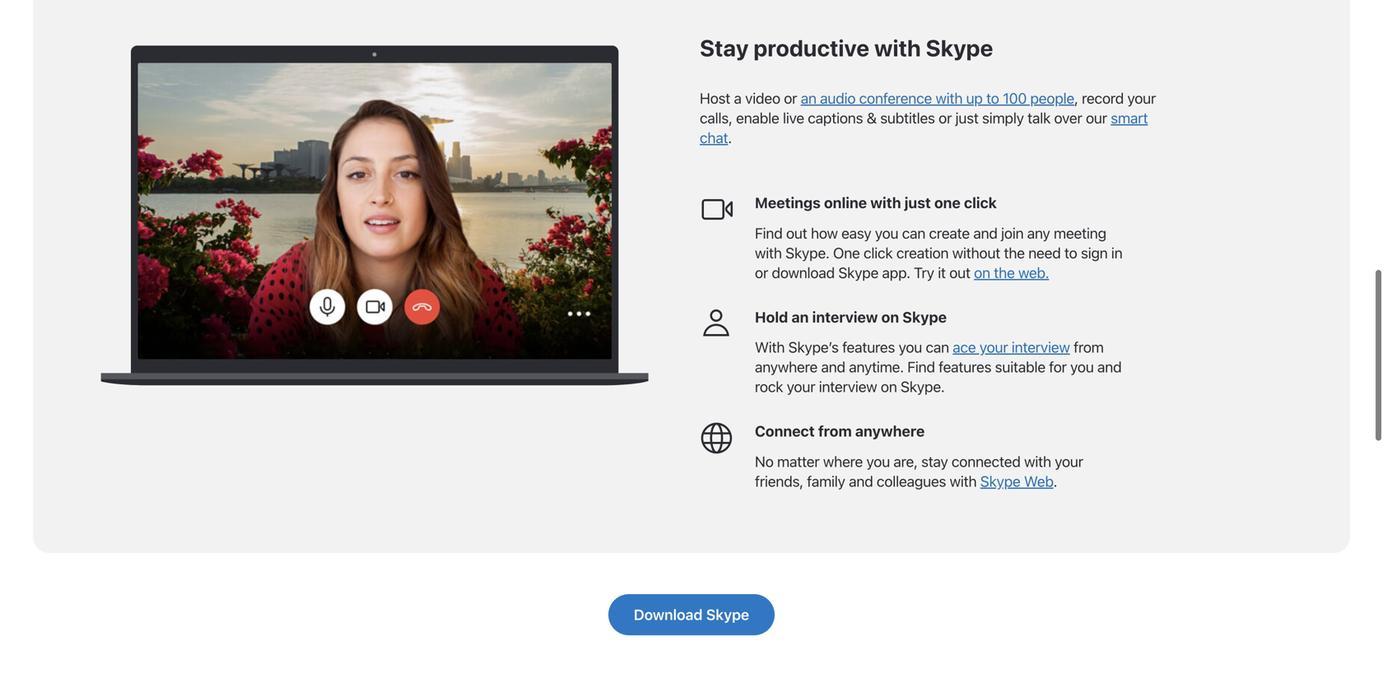 Task type: describe. For each thing, give the bounding box(es) containing it.
friends,
[[755, 473, 803, 490]]

people
[[1030, 89, 1075, 107]]

anywhere inside from anywhere and anytime. find features suitable for you and rock your interview on skype.
[[755, 358, 818, 376]]

find out how easy you can create and join any meeting with skype. one click creation without the need to sign in or download skype app. try it out
[[755, 224, 1123, 282]]

download skype link
[[608, 594, 775, 636]]


[[700, 193, 733, 226]]

meetings online with just one click
[[755, 194, 997, 212]]

a
[[734, 89, 742, 107]]

on the web.
[[974, 264, 1049, 282]]

smart chat
[[700, 109, 1148, 147]]

your inside from anywhere and anytime. find features suitable for you and rock your interview on skype.
[[787, 378, 815, 396]]

with down connected
[[950, 473, 977, 490]]

0 vertical spatial interview
[[812, 308, 878, 326]]

productive
[[754, 34, 870, 61]]

1 vertical spatial the
[[994, 264, 1015, 282]]

you inside from anywhere and anytime. find features suitable for you and rock your interview on skype.
[[1070, 358, 1094, 376]]

where
[[823, 453, 863, 471]]

an audio conference with up to 100 people link
[[801, 89, 1075, 107]]

with up web
[[1024, 453, 1051, 471]]

0 vertical spatial on
[[974, 264, 990, 282]]

easy
[[841, 224, 871, 242]]

and down "skype's"
[[821, 358, 845, 376]]

web.
[[1018, 264, 1049, 282]]

interview inside from anywhere and anytime. find features suitable for you and rock your interview on skype.
[[819, 378, 877, 396]]

host a video or an audio conference with up to 100 people
[[700, 89, 1075, 107]]

join
[[1001, 224, 1024, 242]]

skype. inside from anywhere and anytime. find features suitable for you and rock your interview on skype.
[[901, 378, 945, 396]]

talk
[[1028, 109, 1051, 127]]

no
[[755, 453, 774, 471]]

with up conference
[[874, 34, 921, 61]]

stay productive with skype
[[700, 34, 993, 61]]

creation
[[896, 244, 949, 262]]

for
[[1049, 358, 1067, 376]]

1 vertical spatial anywhere
[[855, 423, 925, 440]]

hold
[[755, 308, 788, 326]]

video
[[745, 89, 780, 107]]

need
[[1028, 244, 1061, 262]]

to inside find out how easy you can create and join any meeting with skype. one click creation without the need to sign in or download skype app. try it out
[[1065, 244, 1077, 262]]

connected
[[952, 453, 1021, 471]]

host
[[700, 89, 730, 107]]

or inside ', record your calls, enable live captions & subtitles or just simply talk over our'
[[939, 109, 952, 127]]

ace
[[953, 339, 976, 356]]

stay
[[700, 34, 749, 61]]

one
[[833, 244, 860, 262]]

rock
[[755, 378, 783, 396]]

you inside no matter where you are, stay connected with your friends, family and colleagues with
[[867, 453, 890, 471]]

just inside ', record your calls, enable live captions & subtitles or just simply talk over our'
[[956, 109, 979, 127]]

sign
[[1081, 244, 1108, 262]]

you up 'anytime.'
[[899, 339, 922, 356]]

0 vertical spatial .
[[728, 129, 732, 147]]

connect
[[755, 423, 815, 440]]

, record your calls, enable live captions & subtitles or just simply talk over our
[[700, 89, 1156, 127]]

chat
[[700, 129, 728, 147]]

can inside find out how easy you can create and join any meeting with skype. one click creation without the need to sign in or download skype app. try it out
[[902, 224, 926, 242]]

our
[[1086, 109, 1107, 127]]

live
[[783, 109, 804, 127]]

connect from anywhere
[[755, 423, 925, 440]]

skype's
[[788, 339, 839, 356]]

skype inside the download skype 'link'
[[706, 606, 749, 624]]

1 horizontal spatial out
[[949, 264, 971, 282]]

your inside no matter where you are, stay connected with your friends, family and colleagues with
[[1055, 453, 1083, 471]]

matter
[[777, 453, 820, 471]]

100
[[1003, 89, 1027, 107]]

up
[[966, 89, 983, 107]]

hold an interview on skype
[[755, 308, 947, 326]]

are,
[[894, 453, 918, 471]]

colleagues
[[877, 473, 946, 490]]

on the web. link
[[974, 264, 1049, 282]]

it
[[938, 264, 946, 282]]

meetings
[[755, 194, 821, 212]]

with right online
[[870, 194, 901, 212]]

with inside find out how easy you can create and join any meeting with skype. one click creation without the need to sign in or download skype app. try it out
[[755, 244, 782, 262]]

with
[[755, 339, 785, 356]]

skype up the up
[[926, 34, 993, 61]]



Task type: vqa. For each thing, say whether or not it's contained in the screenshot.
the "subtitles"
yes



Task type: locate. For each thing, give the bounding box(es) containing it.
or up live
[[784, 89, 797, 107]]

just
[[956, 109, 979, 127], [905, 194, 931, 212]]

1 horizontal spatial .
[[1054, 473, 1057, 490]]

skype down the one
[[838, 264, 879, 282]]

from right ace your interview link
[[1074, 339, 1104, 356]]

and down the where
[[849, 473, 873, 490]]

0 vertical spatial the
[[1004, 244, 1025, 262]]

find inside find out how easy you can create and join any meeting with skype. one click creation without the need to sign in or download skype app. try it out
[[755, 224, 783, 242]]

2 vertical spatial or
[[755, 264, 768, 282]]

smart
[[1111, 109, 1148, 127]]

in
[[1111, 244, 1123, 262]]

an up live
[[801, 89, 817, 107]]

skype. inside find out how easy you can create and join any meeting with skype. one click creation without the need to sign in or download skype app. try it out
[[786, 244, 830, 262]]

1 vertical spatial an
[[792, 308, 809, 326]]

1 horizontal spatial from
[[1074, 339, 1104, 356]]

find down meetings in the top right of the page
[[755, 224, 783, 242]]

0 vertical spatial an
[[801, 89, 817, 107]]

0 horizontal spatial to
[[986, 89, 999, 107]]

0 horizontal spatial anywhere
[[755, 358, 818, 376]]

and up without
[[973, 224, 998, 242]]

and right "for"
[[1098, 358, 1122, 376]]

out right it
[[949, 264, 971, 282]]

1 vertical spatial on
[[881, 308, 899, 326]]

enable
[[736, 109, 779, 127]]

you right "for"
[[1070, 358, 1094, 376]]

0 vertical spatial skype.
[[786, 244, 830, 262]]

the left web.
[[994, 264, 1015, 282]]

ace your interview link
[[953, 339, 1070, 356]]

family
[[807, 473, 845, 490]]

0 vertical spatial anywhere
[[755, 358, 818, 376]]

1 vertical spatial interview
[[1012, 339, 1070, 356]]

0 horizontal spatial or
[[755, 264, 768, 282]]

0 vertical spatial or
[[784, 89, 797, 107]]

find inside from anywhere and anytime. find features suitable for you and rock your interview on skype.
[[907, 358, 935, 376]]

2 vertical spatial on
[[881, 378, 897, 396]]

your right rock
[[787, 378, 815, 396]]

online
[[824, 194, 867, 212]]

0 vertical spatial find
[[755, 224, 783, 242]]

click
[[964, 194, 997, 212], [864, 244, 893, 262]]

1 vertical spatial to
[[1065, 244, 1077, 262]]

from up the where
[[818, 423, 852, 440]]

one
[[934, 194, 961, 212]]

you right easy
[[875, 224, 899, 242]]

on inside from anywhere and anytime. find features suitable for you and rock your interview on skype.
[[881, 378, 897, 396]]

on down 'anytime.'
[[881, 378, 897, 396]]

audio
[[820, 89, 856, 107]]

1 vertical spatial click
[[864, 244, 893, 262]]

1 horizontal spatial or
[[784, 89, 797, 107]]

the inside find out how easy you can create and join any meeting with skype. one click creation without the need to sign in or download skype app. try it out
[[1004, 244, 1025, 262]]

calls,
[[700, 109, 733, 127]]

skype
[[926, 34, 993, 61], [838, 264, 879, 282], [903, 308, 947, 326], [980, 473, 1021, 490], [706, 606, 749, 624]]

features inside from anywhere and anytime. find features suitable for you and rock your interview on skype.
[[939, 358, 992, 376]]

1 vertical spatial .
[[1054, 473, 1057, 490]]

app.
[[882, 264, 910, 282]]

you left are, on the right bottom of the page
[[867, 453, 890, 471]]

record
[[1082, 89, 1124, 107]]

anywhere down with on the right of page
[[755, 358, 818, 376]]

1 horizontal spatial features
[[939, 358, 992, 376]]

1 vertical spatial or
[[939, 109, 952, 127]]

1 horizontal spatial just
[[956, 109, 979, 127]]

can
[[902, 224, 926, 242], [926, 339, 949, 356]]

with up the download
[[755, 244, 782, 262]]

1 vertical spatial just
[[905, 194, 931, 212]]


[[700, 307, 733, 340]]

0 horizontal spatial find
[[755, 224, 783, 242]]

2 vertical spatial interview
[[819, 378, 877, 396]]

interview up "skype's"
[[812, 308, 878, 326]]

1 vertical spatial skype.
[[901, 378, 945, 396]]

skype. down with skype's features you can ace your interview
[[901, 378, 945, 396]]

simply
[[982, 109, 1024, 127]]

meeting
[[1054, 224, 1106, 242]]

skype right download
[[706, 606, 749, 624]]

from inside from anywhere and anytime. find features suitable for you and rock your interview on skype.
[[1074, 339, 1104, 356]]

to
[[986, 89, 999, 107], [1065, 244, 1077, 262]]

from
[[1074, 339, 1104, 356], [818, 423, 852, 440]]

features down ace
[[939, 358, 992, 376]]

0 horizontal spatial .
[[728, 129, 732, 147]]

smart chat link
[[700, 109, 1148, 147]]

0 vertical spatial can
[[902, 224, 926, 242]]

just left one
[[905, 194, 931, 212]]

1 horizontal spatial skype.
[[901, 378, 945, 396]]

web
[[1024, 473, 1054, 490]]

1 vertical spatial can
[[926, 339, 949, 356]]

your right ace
[[980, 339, 1008, 356]]

find down with skype's features you can ace your interview
[[907, 358, 935, 376]]

1 vertical spatial from
[[818, 423, 852, 440]]

try
[[914, 264, 934, 282]]

skype inside find out how easy you can create and join any meeting with skype. one click creation without the need to sign in or download skype app. try it out
[[838, 264, 879, 282]]

skype web .
[[980, 473, 1057, 490]]

skype down connected
[[980, 473, 1021, 490]]

skype web link
[[980, 473, 1054, 490]]

0 vertical spatial click
[[964, 194, 997, 212]]

features up 'anytime.'
[[842, 339, 895, 356]]

the
[[1004, 244, 1025, 262], [994, 264, 1015, 282]]

1 horizontal spatial to
[[1065, 244, 1077, 262]]

can up creation
[[902, 224, 926, 242]]

1 horizontal spatial find
[[907, 358, 935, 376]]

skype. up the download
[[786, 244, 830, 262]]

skype.
[[786, 244, 830, 262], [901, 378, 945, 396]]

interview up "for"
[[1012, 339, 1070, 356]]

with skype's features you can ace your interview
[[755, 339, 1070, 356]]

anytime.
[[849, 358, 904, 376]]

you inside find out how easy you can create and join any meeting with skype. one click creation without the need to sign in or download skype app. try it out
[[875, 224, 899, 242]]

on
[[974, 264, 990, 282], [881, 308, 899, 326], [881, 378, 897, 396]]

click inside find out how easy you can create and join any meeting with skype. one click creation without the need to sign in or download skype app. try it out
[[864, 244, 893, 262]]

your inside ', record your calls, enable live captions & subtitles or just simply talk over our'
[[1128, 89, 1156, 107]]

1 horizontal spatial click
[[964, 194, 997, 212]]

no matter where you are, stay connected with your friends, family and colleagues with
[[755, 453, 1083, 490]]

find
[[755, 224, 783, 242], [907, 358, 935, 376]]

0 vertical spatial features
[[842, 339, 895, 356]]

or down an audio conference with up to 100 people "link"
[[939, 109, 952, 127]]

or left the download
[[755, 264, 768, 282]]

with left the up
[[936, 89, 963, 107]]

you
[[875, 224, 899, 242], [899, 339, 922, 356], [1070, 358, 1094, 376], [867, 453, 890, 471]]

0 horizontal spatial from
[[818, 423, 852, 440]]

your up "skype web ." on the bottom
[[1055, 453, 1083, 471]]

0 horizontal spatial features
[[842, 339, 895, 356]]


[[700, 422, 733, 455]]

suitable
[[995, 358, 1046, 376]]

on up with skype's features you can ace your interview
[[881, 308, 899, 326]]

0 horizontal spatial click
[[864, 244, 893, 262]]

features
[[842, 339, 895, 356], [939, 358, 992, 376]]

captions
[[808, 109, 863, 127]]

0 vertical spatial from
[[1074, 339, 1104, 356]]

1 horizontal spatial anywhere
[[855, 423, 925, 440]]

,
[[1075, 89, 1078, 107]]

0 vertical spatial just
[[956, 109, 979, 127]]

or inside find out how easy you can create and join any meeting with skype. one click creation without the need to sign in or download skype app. try it out
[[755, 264, 768, 282]]

any
[[1027, 224, 1050, 242]]

subtitles
[[880, 109, 935, 127]]

to right the up
[[986, 89, 999, 107]]

&
[[867, 109, 877, 127]]

create
[[929, 224, 970, 242]]

to down meeting
[[1065, 244, 1077, 262]]

download
[[634, 606, 703, 624]]

1 vertical spatial find
[[907, 358, 935, 376]]

without
[[952, 244, 1000, 262]]

0 horizontal spatial out
[[786, 224, 807, 242]]

2 horizontal spatial or
[[939, 109, 952, 127]]

0 vertical spatial to
[[986, 89, 999, 107]]

click up app.
[[864, 244, 893, 262]]

interview down 'anytime.'
[[819, 378, 877, 396]]

skype up with skype's features you can ace your interview
[[903, 308, 947, 326]]

the down join
[[1004, 244, 1025, 262]]

your up smart
[[1128, 89, 1156, 107]]

out left how
[[786, 224, 807, 242]]

1 vertical spatial out
[[949, 264, 971, 282]]

how
[[811, 224, 838, 242]]

download skype
[[634, 606, 749, 624]]

anywhere
[[755, 358, 818, 376], [855, 423, 925, 440]]

your
[[1128, 89, 1156, 107], [980, 339, 1008, 356], [787, 378, 815, 396], [1055, 453, 1083, 471]]

0 horizontal spatial just
[[905, 194, 931, 212]]

.
[[728, 129, 732, 147], [1054, 473, 1057, 490]]

click right one
[[964, 194, 997, 212]]

conference
[[859, 89, 932, 107]]

0 horizontal spatial skype.
[[786, 244, 830, 262]]

stay
[[921, 453, 948, 471]]

with
[[874, 34, 921, 61], [936, 89, 963, 107], [870, 194, 901, 212], [755, 244, 782, 262], [1024, 453, 1051, 471], [950, 473, 977, 490]]

anywhere up are, on the right bottom of the page
[[855, 423, 925, 440]]

just down the up
[[956, 109, 979, 127]]

download
[[772, 264, 835, 282]]

and
[[973, 224, 998, 242], [821, 358, 845, 376], [1098, 358, 1122, 376], [849, 473, 873, 490]]

on down without
[[974, 264, 990, 282]]

interview
[[812, 308, 878, 326], [1012, 339, 1070, 356], [819, 378, 877, 396]]

0 vertical spatial out
[[786, 224, 807, 242]]

can left ace
[[926, 339, 949, 356]]

an right hold
[[792, 308, 809, 326]]

and inside find out how easy you can create and join any meeting with skype. one click creation without the need to sign in or download skype app. try it out
[[973, 224, 998, 242]]

1 vertical spatial features
[[939, 358, 992, 376]]

over
[[1054, 109, 1082, 127]]

from anywhere and anytime. find features suitable for you and rock your interview on skype.
[[755, 339, 1122, 396]]

and inside no matter where you are, stay connected with your friends, family and colleagues with
[[849, 473, 873, 490]]

an
[[801, 89, 817, 107], [792, 308, 809, 326]]

out
[[786, 224, 807, 242], [949, 264, 971, 282]]



